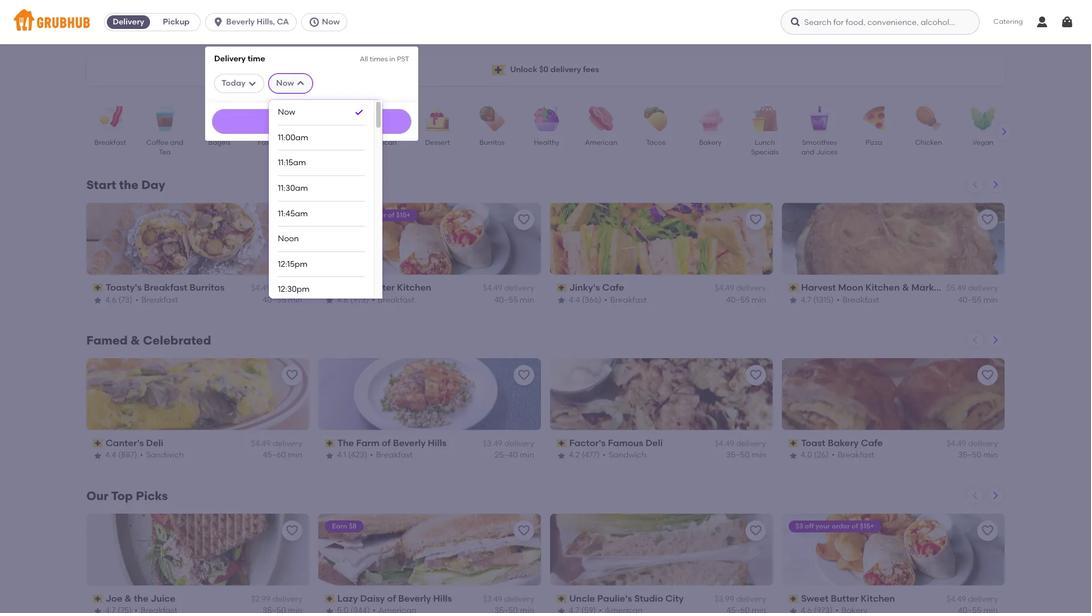 Task type: locate. For each thing, give the bounding box(es) containing it.
0 vertical spatial $3
[[332, 211, 340, 219]]

1 vertical spatial $15+
[[860, 523, 874, 531]]

bakery
[[699, 139, 722, 147], [828, 438, 859, 449]]

12:30pm
[[278, 285, 310, 295]]

subscription pass image
[[557, 284, 567, 292], [789, 284, 799, 292], [325, 440, 335, 448], [325, 596, 335, 604], [789, 596, 799, 604]]

jinky's
[[569, 282, 600, 293]]

1 horizontal spatial burritos
[[480, 139, 505, 147]]

2 caret left icon image from the top
[[971, 336, 980, 345]]

• right (477)
[[603, 451, 606, 461]]

delivery inside button
[[113, 17, 144, 27]]

1 sandwich from the left
[[146, 451, 184, 461]]

1 horizontal spatial $3
[[796, 523, 803, 531]]

4 40–55 from the left
[[958, 295, 982, 305]]

11:45am
[[278, 209, 308, 219]]

• for the farm of beverly hills
[[370, 451, 373, 461]]

caret left icon image for start the day
[[971, 180, 980, 189]]

1 horizontal spatial $15+
[[860, 523, 874, 531]]

1 vertical spatial your
[[816, 523, 830, 531]]

save this restaurant button for toast bakery cafe
[[978, 365, 998, 386]]

1 vertical spatial sweet
[[801, 594, 829, 605]]

sandwich
[[146, 451, 184, 461], [609, 451, 647, 461]]

1 horizontal spatial 35–50 min
[[958, 451, 998, 461]]

breakfast for 4.7 (1315)
[[843, 295, 879, 305]]

• right (366)
[[604, 295, 607, 305]]

1 horizontal spatial 4.6
[[337, 295, 348, 305]]

$4.49 delivery for canter's deli
[[251, 439, 302, 449]]

sweet
[[337, 282, 365, 293], [801, 594, 829, 605]]

0 vertical spatial beverly
[[226, 17, 255, 27]]

1 horizontal spatial 4.4
[[569, 295, 580, 305]]

lunch specials image
[[745, 106, 785, 131]]

ca
[[277, 17, 289, 27]]

0 vertical spatial $3.49
[[483, 439, 502, 449]]

1 vertical spatial delivery
[[214, 54, 246, 64]]

2 35–50 min from the left
[[958, 451, 998, 461]]

beverly right the daisy
[[398, 594, 431, 605]]

1 horizontal spatial deli
[[646, 438, 663, 449]]

$4.49 for toast bakery cafe
[[947, 439, 966, 449]]

0 horizontal spatial order
[[368, 211, 386, 219]]

breakfast right (973)
[[378, 295, 414, 305]]

unlock
[[510, 65, 537, 74]]

deli right canter's
[[146, 438, 163, 449]]

our top picks
[[86, 489, 168, 503]]

$8
[[349, 523, 357, 531]]

0 horizontal spatial • sandwich
[[140, 451, 184, 461]]

• for toast bakery cafe
[[832, 451, 835, 461]]

cafe
[[602, 282, 624, 293], [861, 438, 883, 449]]

4.6 left (73)
[[105, 295, 116, 305]]

and inside coffee and tea
[[170, 139, 183, 147]]

1 vertical spatial $3.49 delivery
[[483, 595, 534, 605]]

(1315)
[[813, 295, 834, 305]]

delivery for toast bakery cafe
[[968, 439, 998, 449]]

now up 11:00am
[[278, 107, 295, 117]]

$3
[[332, 211, 340, 219], [796, 523, 803, 531]]

1 vertical spatial $3.49
[[483, 595, 502, 605]]

delivery left pickup
[[113, 17, 144, 27]]

star icon image for canter's deli
[[93, 452, 102, 461]]

• for jinky's cafe
[[604, 295, 607, 305]]

1 vertical spatial caret left icon image
[[971, 336, 980, 345]]

min for toasty's breakfast burritos
[[288, 295, 302, 305]]

chicken image
[[909, 106, 949, 131]]

delivery for harvest moon kitchen & marketplace
[[968, 284, 998, 293]]

0 horizontal spatial 4.6
[[105, 295, 116, 305]]

subscription pass image
[[93, 284, 103, 292], [93, 440, 103, 448], [557, 440, 567, 448], [789, 440, 799, 448], [93, 596, 103, 604], [557, 596, 567, 604]]

subscription pass image left 'harvest'
[[789, 284, 799, 292]]

day
[[141, 178, 165, 192]]

now button
[[301, 13, 352, 31]]

delivery
[[113, 17, 144, 27], [214, 54, 246, 64]]

beverly for celebrated
[[393, 438, 426, 449]]

min for harvest moon kitchen & marketplace
[[984, 295, 998, 305]]

4.4
[[569, 295, 580, 305], [105, 451, 116, 461]]

food
[[273, 139, 290, 147]]

$3.49 delivery for celebrated
[[483, 439, 534, 449]]

delivery for uncle paulie's studio city
[[736, 595, 766, 605]]

1 $3.49 from the top
[[483, 439, 502, 449]]

25–40 min
[[495, 451, 534, 461]]

caret right icon image for famed & celebrated
[[991, 336, 1000, 345]]

• breakfast down 'toasty's breakfast burritos'
[[135, 295, 178, 305]]

$4.49 for toasty's breakfast burritos
[[251, 284, 271, 293]]

1 40–55 min from the left
[[263, 295, 302, 305]]

1 35–50 from the left
[[726, 451, 750, 461]]

0 horizontal spatial butter
[[367, 282, 395, 293]]

hills,
[[257, 17, 275, 27]]

1 horizontal spatial cafe
[[861, 438, 883, 449]]

2 vertical spatial &
[[125, 594, 132, 605]]

star icon image for sweet butter kitchen
[[789, 607, 798, 614]]

1 horizontal spatial and
[[801, 149, 815, 157]]

35–50 for factor's famous deli
[[726, 451, 750, 461]]

min
[[288, 295, 302, 305], [520, 295, 534, 305], [752, 295, 766, 305], [984, 295, 998, 305], [288, 451, 302, 461], [520, 451, 534, 461], [752, 451, 766, 461], [984, 451, 998, 461]]

breakfast down 'toasty's breakfast burritos'
[[141, 295, 178, 305]]

caret left icon image for our top picks
[[971, 491, 980, 501]]

and inside smoothies and juices
[[801, 149, 815, 157]]

breakfast down moon
[[843, 295, 879, 305]]

0 horizontal spatial deli
[[146, 438, 163, 449]]

subscription pass image left "joe"
[[93, 596, 103, 604]]

0 vertical spatial caret left icon image
[[971, 180, 980, 189]]

off
[[341, 211, 350, 219], [805, 523, 814, 531]]

4 40–55 min from the left
[[958, 295, 998, 305]]

smoothies
[[802, 139, 837, 147]]

1 horizontal spatial 35–50
[[958, 451, 982, 461]]

sandwich down famous at the bottom of the page
[[609, 451, 647, 461]]

2 vertical spatial beverly
[[398, 594, 431, 605]]

0 vertical spatial now
[[322, 17, 340, 27]]

the left juice
[[134, 594, 148, 605]]

$3.49 for famed & celebrated
[[483, 439, 502, 449]]

time
[[248, 54, 265, 64]]

• right the (26)
[[832, 451, 835, 461]]

3 caret left icon image from the top
[[971, 491, 980, 501]]

delivery for toasty's breakfast burritos
[[272, 284, 302, 293]]

40–55 min for toasty's breakfast burritos
[[263, 295, 302, 305]]

3 40–55 min from the left
[[726, 295, 766, 305]]

0 vertical spatial cafe
[[602, 282, 624, 293]]

1 vertical spatial burritos
[[190, 282, 225, 293]]

0 vertical spatial and
[[170, 139, 183, 147]]

4.6 for 4.6 (73)
[[105, 295, 116, 305]]

save this restaurant button
[[282, 210, 302, 230], [514, 210, 534, 230], [746, 210, 766, 230], [978, 210, 998, 230], [282, 365, 302, 386], [514, 365, 534, 386], [746, 365, 766, 386], [978, 365, 998, 386], [282, 521, 302, 542], [514, 521, 534, 542], [746, 521, 766, 542], [978, 521, 998, 542]]

bagels image
[[199, 106, 239, 131]]

0 horizontal spatial $3 off your order of $15+
[[332, 211, 411, 219]]

the
[[119, 178, 138, 192], [134, 594, 148, 605]]

1 vertical spatial off
[[805, 523, 814, 531]]

4.0
[[801, 451, 812, 461]]

1 • sandwich from the left
[[140, 451, 184, 461]]

deli
[[146, 438, 163, 449], [646, 438, 663, 449]]

0 vertical spatial off
[[341, 211, 350, 219]]

1 vertical spatial 4.4
[[105, 451, 116, 461]]

breakfast
[[95, 139, 126, 147], [144, 282, 187, 293], [141, 295, 178, 305], [378, 295, 414, 305], [610, 295, 647, 305], [843, 295, 879, 305], [376, 451, 413, 461], [838, 451, 874, 461]]

beverly
[[226, 17, 255, 27], [393, 438, 426, 449], [398, 594, 431, 605]]

1 horizontal spatial sweet
[[801, 594, 829, 605]]

2 35–50 from the left
[[958, 451, 982, 461]]

2 $3.49 delivery from the top
[[483, 595, 534, 605]]

smoothies and juices image
[[800, 106, 839, 131]]

$4.49 delivery for jinky's cafe
[[715, 284, 766, 293]]

mexican image
[[363, 106, 403, 131]]

0 vertical spatial &
[[902, 282, 909, 293]]

fast food
[[258, 139, 290, 147]]

4.1 (423)
[[337, 451, 367, 461]]

star icon image for jinky's cafe
[[557, 296, 566, 305]]

list box containing now
[[278, 100, 365, 614]]

harvest moon kitchen & marketplace
[[801, 282, 969, 293]]

now right svg icon
[[322, 17, 340, 27]]

0 horizontal spatial 4.4
[[105, 451, 116, 461]]

caret right icon image
[[1000, 127, 1009, 136], [991, 180, 1000, 189], [991, 336, 1000, 345], [991, 491, 1000, 501]]

• for toasty's breakfast burritos
[[135, 295, 138, 305]]

pickup
[[163, 17, 190, 27]]

noon
[[278, 234, 299, 244]]

• breakfast down toast bakery cafe on the right of the page
[[832, 451, 874, 461]]

0 vertical spatial sweet
[[337, 282, 365, 293]]

1 vertical spatial $3 off your order of $15+
[[796, 523, 874, 531]]

and up tea
[[170, 139, 183, 147]]

save this restaurant image
[[285, 213, 299, 227], [517, 213, 531, 227], [981, 213, 995, 227], [749, 369, 763, 382], [285, 524, 299, 538]]

caret left icon image
[[971, 180, 980, 189], [971, 336, 980, 345], [971, 491, 980, 501]]

subscription pass image for harvest moon kitchen & marketplace
[[789, 284, 799, 292]]

caret right icon image for our top picks
[[991, 491, 1000, 501]]

breakfast for 4.0 (26)
[[838, 451, 874, 461]]

breakfast for 4.4 (366)
[[610, 295, 647, 305]]

1 vertical spatial order
[[832, 523, 850, 531]]

sweet butter kitchen
[[337, 282, 431, 293], [801, 594, 895, 605]]

4.4 down jinky's
[[569, 295, 580, 305]]

• right (973)
[[372, 295, 375, 305]]

• right (1315)
[[837, 295, 840, 305]]

smoothies and juices
[[801, 139, 838, 157]]

$4.49 delivery
[[251, 284, 302, 293], [483, 284, 534, 293], [715, 284, 766, 293], [251, 439, 302, 449], [715, 439, 766, 449], [947, 439, 998, 449], [947, 595, 998, 605]]

• sandwich down famous at the bottom of the page
[[603, 451, 647, 461]]

the
[[337, 438, 354, 449]]

2 vertical spatial now
[[278, 107, 295, 117]]

2 sandwich from the left
[[609, 451, 647, 461]]

in
[[389, 55, 395, 63]]

• down farm
[[370, 451, 373, 461]]

healthy
[[534, 139, 560, 147]]

1 caret left icon image from the top
[[971, 180, 980, 189]]

breakfast down jinky's cafe
[[610, 295, 647, 305]]

2 $3.49 from the top
[[483, 595, 502, 605]]

earn
[[332, 523, 347, 531]]

0 horizontal spatial delivery
[[113, 17, 144, 27]]

$3.49 delivery
[[483, 439, 534, 449], [483, 595, 534, 605]]

deli right famous at the bottom of the page
[[646, 438, 663, 449]]

beverly left hills,
[[226, 17, 255, 27]]

star icon image for the farm of beverly hills
[[325, 452, 334, 461]]

$4.49
[[251, 284, 271, 293], [483, 284, 502, 293], [715, 284, 734, 293], [251, 439, 271, 449], [715, 439, 734, 449], [947, 439, 966, 449], [947, 595, 966, 605]]

subscription pass image left jinky's
[[557, 284, 567, 292]]

famed
[[86, 334, 128, 348]]

1 vertical spatial hills
[[433, 594, 452, 605]]

1 vertical spatial sweet butter kitchen
[[801, 594, 895, 605]]

1 vertical spatial bakery
[[828, 438, 859, 449]]

subscription pass image left lazy
[[325, 596, 335, 604]]

0 vertical spatial sweet butter kitchen
[[337, 282, 431, 293]]

• sandwich for deli
[[140, 451, 184, 461]]

1 vertical spatial and
[[801, 149, 815, 157]]

1 horizontal spatial order
[[832, 523, 850, 531]]

40–55 for jinky's cafe
[[726, 295, 750, 305]]

4.6
[[105, 295, 116, 305], [337, 295, 348, 305]]

• breakfast
[[135, 295, 178, 305], [372, 295, 414, 305], [604, 295, 647, 305], [837, 295, 879, 305], [370, 451, 413, 461], [832, 451, 874, 461]]

1 horizontal spatial butter
[[831, 594, 859, 605]]

tacos image
[[636, 106, 676, 131]]

now option
[[278, 100, 365, 126]]

(366)
[[582, 295, 601, 305]]

• for factor's famous deli
[[603, 451, 606, 461]]

caret left icon image for famed & celebrated
[[971, 336, 980, 345]]

subscription pass image left toast
[[789, 440, 799, 448]]

& left marketplace
[[902, 282, 909, 293]]

save this restaurant image for the farm of beverly hills
[[517, 369, 531, 382]]

(887)
[[118, 451, 137, 461]]

1 horizontal spatial • sandwich
[[603, 451, 647, 461]]

catering button
[[986, 9, 1031, 35]]

your
[[352, 211, 367, 219], [816, 523, 830, 531]]

factor's famous deli
[[569, 438, 663, 449]]

4.4 left (887)
[[105, 451, 116, 461]]

star icon image
[[93, 296, 102, 305], [325, 296, 334, 305], [557, 296, 566, 305], [789, 296, 798, 305], [93, 452, 102, 461], [325, 452, 334, 461], [557, 452, 566, 461], [789, 452, 798, 461], [93, 607, 102, 614], [325, 607, 334, 614], [557, 607, 566, 614], [789, 607, 798, 614]]

• right (73)
[[135, 295, 138, 305]]

save this restaurant image for canter's deli
[[285, 369, 299, 382]]

beverly right farm
[[393, 438, 426, 449]]

0 horizontal spatial 35–50
[[726, 451, 750, 461]]

bakery up the (26)
[[828, 438, 859, 449]]

1 $3.49 delivery from the top
[[483, 439, 534, 449]]

& for the
[[125, 594, 132, 605]]

11:00am
[[278, 133, 308, 143]]

0 vertical spatial bakery
[[699, 139, 722, 147]]

save this restaurant button for joe & the juice
[[282, 521, 302, 542]]

0 horizontal spatial $15+
[[396, 211, 411, 219]]

list box
[[278, 100, 365, 614]]

2 vertical spatial caret left icon image
[[971, 491, 980, 501]]

subscription pass image right $3.99 delivery
[[789, 596, 799, 604]]

• breakfast for of
[[370, 451, 413, 461]]

4.2
[[569, 451, 580, 461]]

1 vertical spatial &
[[131, 334, 140, 348]]

0 vertical spatial the
[[119, 178, 138, 192]]

35–50 min
[[726, 451, 766, 461], [958, 451, 998, 461]]

4.4 for jinky's cafe
[[569, 295, 580, 305]]

lazy daisy of beverly hills
[[337, 594, 452, 605]]

0 horizontal spatial burritos
[[190, 282, 225, 293]]

40–55 min for harvest moon kitchen & marketplace
[[958, 295, 998, 305]]

0 vertical spatial hills
[[428, 438, 447, 449]]

breakfast down breakfast image
[[95, 139, 126, 147]]

min for factor's famous deli
[[752, 451, 766, 461]]

min for toast bakery cafe
[[984, 451, 998, 461]]

canter's
[[106, 438, 144, 449]]

subscription pass image for the farm of beverly hills
[[325, 440, 335, 448]]

beverly inside button
[[226, 17, 255, 27]]

1 horizontal spatial bakery
[[828, 438, 859, 449]]

3 40–55 from the left
[[726, 295, 750, 305]]

subscription pass image for sweet butter kitchen
[[789, 596, 799, 604]]

& right "joe"
[[125, 594, 132, 605]]

1 horizontal spatial sandwich
[[609, 451, 647, 461]]

0 horizontal spatial 35–50 min
[[726, 451, 766, 461]]

joe
[[106, 594, 122, 605]]

the left day
[[119, 178, 138, 192]]

40–55 min for jinky's cafe
[[726, 295, 766, 305]]

(26)
[[814, 451, 829, 461]]

pizza image
[[854, 106, 894, 131]]

1 vertical spatial beverly
[[393, 438, 426, 449]]

0 horizontal spatial your
[[352, 211, 367, 219]]

• breakfast down the farm of beverly hills
[[370, 451, 413, 461]]

subscription pass image left factor's
[[557, 440, 567, 448]]

save this restaurant button for uncle paulie's studio city
[[746, 521, 766, 542]]

subscription pass image left toasty's at the left top
[[93, 284, 103, 292]]

delivery for delivery time
[[214, 54, 246, 64]]

svg image
[[1061, 15, 1074, 29], [213, 16, 224, 28], [790, 16, 802, 28], [248, 79, 257, 88], [296, 79, 305, 88]]

breakfast down toast bakery cafe on the right of the page
[[838, 451, 874, 461]]

bakery down bakery image
[[699, 139, 722, 147]]

sandwich down canter's deli at the left bottom of page
[[146, 451, 184, 461]]

2 4.6 from the left
[[337, 295, 348, 305]]

1 horizontal spatial $3 off your order of $15+
[[796, 523, 874, 531]]

fast food image
[[254, 106, 294, 131]]

and down smoothies
[[801, 149, 815, 157]]

40–55
[[263, 295, 286, 305], [494, 295, 518, 305], [726, 295, 750, 305], [958, 295, 982, 305]]

farm
[[356, 438, 380, 449]]

1 4.6 from the left
[[105, 295, 116, 305]]

delivery for jinky's cafe
[[736, 284, 766, 293]]

0 vertical spatial $3.49 delivery
[[483, 439, 534, 449]]

12:15pm
[[278, 260, 308, 269]]

4.6 left (973)
[[337, 295, 348, 305]]

$4.49 delivery for toast bakery cafe
[[947, 439, 998, 449]]

order
[[368, 211, 386, 219], [832, 523, 850, 531]]

$4.49 for jinky's cafe
[[715, 284, 734, 293]]

1 horizontal spatial delivery
[[214, 54, 246, 64]]

0 horizontal spatial and
[[170, 139, 183, 147]]

(73)
[[118, 295, 133, 305]]

& right famed
[[131, 334, 140, 348]]

0 vertical spatial delivery
[[113, 17, 144, 27]]

delivery for factor's famous deli
[[736, 439, 766, 449]]

beverly hills, ca button
[[205, 13, 301, 31]]

1 40–55 from the left
[[263, 295, 286, 305]]

0 vertical spatial $15+
[[396, 211, 411, 219]]

american image
[[581, 106, 621, 131]]

delivery up the today
[[214, 54, 246, 64]]

0 horizontal spatial sweet butter kitchen
[[337, 282, 431, 293]]

0 vertical spatial 4.4
[[569, 295, 580, 305]]

0 horizontal spatial bakery
[[699, 139, 722, 147]]

canter's deli
[[106, 438, 163, 449]]

25–40
[[495, 451, 518, 461]]

subscription pass image left uncle
[[557, 596, 567, 604]]

catering
[[994, 18, 1023, 26]]

0 horizontal spatial sandwich
[[146, 451, 184, 461]]

now up fast food image
[[276, 78, 294, 88]]

1 35–50 min from the left
[[726, 451, 766, 461]]

1 vertical spatial $3
[[796, 523, 803, 531]]

0 vertical spatial order
[[368, 211, 386, 219]]

kitchen
[[397, 282, 431, 293], [866, 282, 900, 293], [861, 594, 895, 605]]

check icon image
[[354, 107, 365, 118]]

and for coffee and tea
[[170, 139, 183, 147]]

subscription pass image for lazy daisy of beverly hills
[[325, 596, 335, 604]]

35–50 min for factor's famous deli
[[726, 451, 766, 461]]

2 • sandwich from the left
[[603, 451, 647, 461]]

fast
[[258, 139, 272, 147]]

0 horizontal spatial cafe
[[602, 282, 624, 293]]

• sandwich down canter's deli at the left bottom of page
[[140, 451, 184, 461]]

• right (887)
[[140, 451, 143, 461]]

4.4 (887)
[[105, 451, 137, 461]]

save this restaurant image
[[749, 213, 763, 227], [285, 369, 299, 382], [517, 369, 531, 382], [981, 369, 995, 382], [517, 524, 531, 538], [749, 524, 763, 538], [981, 524, 995, 538]]

1 vertical spatial butter
[[831, 594, 859, 605]]

• breakfast down moon
[[837, 295, 879, 305]]

celebrated
[[143, 334, 211, 348]]

& for celebrated
[[131, 334, 140, 348]]

save this restaurant button for the farm of beverly hills
[[514, 365, 534, 386]]

subscription pass image left canter's
[[93, 440, 103, 448]]

0 vertical spatial butter
[[367, 282, 395, 293]]

earn $8
[[332, 523, 357, 531]]

butter
[[367, 282, 395, 293], [831, 594, 859, 605]]

save this restaurant image for toast bakery cafe
[[981, 369, 995, 382]]

subscription pass image left the
[[325, 440, 335, 448]]

tea
[[159, 149, 171, 157]]

breakfast down the farm of beverly hills
[[376, 451, 413, 461]]



Task type: describe. For each thing, give the bounding box(es) containing it.
4.7
[[801, 295, 811, 305]]

top
[[111, 489, 133, 503]]

hills for famed & celebrated
[[428, 438, 447, 449]]

save this restaurant image for factor's famous deli
[[749, 369, 763, 382]]

1 horizontal spatial sweet butter kitchen
[[801, 594, 895, 605]]

update
[[299, 118, 325, 126]]

start the day
[[86, 178, 165, 192]]

0 horizontal spatial $3
[[332, 211, 340, 219]]

2 40–55 from the left
[[494, 295, 518, 305]]

paulie's
[[597, 594, 632, 605]]

lazy
[[337, 594, 358, 605]]

caret right icon image for start the day
[[991, 180, 1000, 189]]

star icon image for factor's famous deli
[[557, 452, 566, 461]]

• breakfast for burritos
[[135, 295, 178, 305]]

delivery for joe & the juice
[[272, 595, 302, 605]]

star icon image for toast bakery cafe
[[789, 452, 798, 461]]

$5.49
[[947, 284, 966, 293]]

$4.49 delivery for factor's famous deli
[[715, 439, 766, 449]]

sandwich for deli
[[146, 451, 184, 461]]

jinky's cafe
[[569, 282, 624, 293]]

beverly hills, ca
[[226, 17, 289, 27]]

$5.49 delivery
[[947, 284, 998, 293]]

unlock $0 delivery fees
[[510, 65, 599, 74]]

famed & celebrated
[[86, 334, 211, 348]]

45–60 min
[[263, 451, 302, 461]]

daisy
[[360, 594, 385, 605]]

$2.99
[[251, 595, 271, 605]]

(423)
[[348, 451, 367, 461]]

0 horizontal spatial off
[[341, 211, 350, 219]]

marketplace
[[911, 282, 969, 293]]

11:15am
[[278, 158, 306, 168]]

min for jinky's cafe
[[752, 295, 766, 305]]

save this restaurant image for jinky's cafe
[[749, 213, 763, 227]]

(477)
[[582, 451, 600, 461]]

uncle
[[569, 594, 595, 605]]

35–50 min for toast bakery cafe
[[958, 451, 998, 461]]

0 vertical spatial burritos
[[480, 139, 505, 147]]

save this restaurant button for jinky's cafe
[[746, 210, 766, 230]]

subscription pass image for uncle paulie's studio city
[[557, 596, 567, 604]]

delivery for canter's deli
[[272, 439, 302, 449]]

2 deli from the left
[[646, 438, 663, 449]]

save this restaurant image for joe & the juice
[[285, 524, 299, 538]]

1 deli from the left
[[146, 438, 163, 449]]

delivery for the farm of beverly hills
[[504, 439, 534, 449]]

joe & the juice
[[106, 594, 175, 605]]

american
[[585, 139, 618, 147]]

delivery for lazy daisy of beverly hills
[[504, 595, 534, 605]]

list box inside main navigation navigation
[[278, 100, 365, 614]]

$3.49 delivery for picks
[[483, 595, 534, 605]]

all
[[360, 55, 368, 63]]

save this restaurant image for toasty's breakfast burritos
[[285, 213, 299, 227]]

• for harvest moon kitchen & marketplace
[[837, 295, 840, 305]]

uncle paulie's studio city
[[569, 594, 684, 605]]

the farm of beverly hills
[[337, 438, 447, 449]]

0 horizontal spatial sweet
[[337, 282, 365, 293]]

delivery button
[[105, 13, 152, 31]]

• breakfast right (973)
[[372, 295, 414, 305]]

• for canter's deli
[[140, 451, 143, 461]]

2 40–55 min from the left
[[494, 295, 534, 305]]

$4.49 for sweet butter kitchen
[[947, 595, 966, 605]]

juices
[[816, 149, 838, 157]]

save this restaurant button for canter's deli
[[282, 365, 302, 386]]

grubhub plus flag logo image
[[492, 65, 506, 75]]

45–60
[[263, 451, 286, 461]]

burritos image
[[472, 106, 512, 131]]

dessert image
[[418, 106, 458, 131]]

35–50 for toast bakery cafe
[[958, 451, 982, 461]]

and for smoothies and juices
[[801, 149, 815, 157]]

$4.49 delivery for toasty's breakfast burritos
[[251, 284, 302, 293]]

4.7 (1315)
[[801, 295, 834, 305]]

all times in pst
[[360, 55, 409, 63]]

coffee and tea image
[[145, 106, 185, 131]]

$4.49 for canter's deli
[[251, 439, 271, 449]]

1 horizontal spatial your
[[816, 523, 830, 531]]

delivery for sweet butter kitchen
[[968, 595, 998, 605]]

fees
[[583, 65, 599, 74]]

factor's
[[569, 438, 606, 449]]

coffee and tea
[[146, 139, 183, 157]]

breakfast for 4.1 (423)
[[376, 451, 413, 461]]

main navigation navigation
[[0, 0, 1091, 614]]

subscription pass image for jinky's cafe
[[557, 284, 567, 292]]

start
[[86, 178, 116, 192]]

40–55 for harvest moon kitchen & marketplace
[[958, 295, 982, 305]]

save this restaurant button for harvest moon kitchen & marketplace
[[978, 210, 998, 230]]

our
[[86, 489, 108, 503]]

4.1
[[337, 451, 346, 461]]

times
[[370, 55, 388, 63]]

lunch specials
[[751, 139, 779, 157]]

$3.99
[[715, 595, 734, 605]]

$3.49 for our top picks
[[483, 595, 502, 605]]

min for canter's deli
[[288, 451, 302, 461]]

subscription pass image for toasty's breakfast burritos
[[93, 284, 103, 292]]

dessert
[[425, 139, 450, 147]]

bagels
[[208, 139, 230, 147]]

4.0 (26)
[[801, 451, 829, 461]]

hamburgers image
[[309, 106, 348, 131]]

subscription pass image for joe & the juice
[[93, 596, 103, 604]]

tacos
[[646, 139, 666, 147]]

• breakfast for cafe
[[832, 451, 874, 461]]

toast
[[801, 438, 826, 449]]

kitchen for start the day
[[866, 282, 900, 293]]

beverly for picks
[[398, 594, 431, 605]]

$4.49 delivery for sweet butter kitchen
[[947, 595, 998, 605]]

subscription pass image for canter's deli
[[93, 440, 103, 448]]

$4.49 for factor's famous deli
[[715, 439, 734, 449]]

delivery time
[[214, 54, 265, 64]]

star icon image for joe & the juice
[[93, 607, 102, 614]]

vegan
[[973, 139, 994, 147]]

4.4 for canter's deli
[[105, 451, 116, 461]]

subscription pass image for factor's famous deli
[[557, 440, 567, 448]]

studio
[[634, 594, 663, 605]]

lunch
[[755, 139, 775, 147]]

specials
[[751, 149, 779, 157]]

0 vertical spatial $3 off your order of $15+
[[332, 211, 411, 219]]

1 horizontal spatial off
[[805, 523, 814, 531]]

now inside button
[[322, 17, 340, 27]]

1 vertical spatial now
[[276, 78, 294, 88]]

now inside option
[[278, 107, 295, 117]]

11:30am
[[278, 184, 308, 193]]

save this restaurant button for factor's famous deli
[[746, 365, 766, 386]]

vegan image
[[963, 106, 1003, 131]]

1 vertical spatial cafe
[[861, 438, 883, 449]]

chicken
[[915, 139, 942, 147]]

save this restaurant image for uncle paulie's studio city
[[749, 524, 763, 538]]

kitchen for our top picks
[[861, 594, 895, 605]]

coffee
[[146, 139, 169, 147]]

breakfast right toasty's at the left top
[[144, 282, 187, 293]]

hills for our top picks
[[433, 594, 452, 605]]

toasty's
[[106, 282, 142, 293]]

0 vertical spatial your
[[352, 211, 367, 219]]

healthy image
[[527, 106, 567, 131]]

pickup button
[[152, 13, 200, 31]]

breakfast for 4.6 (973)
[[378, 295, 414, 305]]

star icon image for toasty's breakfast burritos
[[93, 296, 102, 305]]

1 vertical spatial the
[[134, 594, 148, 605]]

star icon image for uncle paulie's studio city
[[557, 607, 566, 614]]

$3.99 delivery
[[715, 595, 766, 605]]

famous
[[608, 438, 643, 449]]

svg image inside beverly hills, ca button
[[213, 16, 224, 28]]

• sandwich for famous
[[603, 451, 647, 461]]

bakery image
[[691, 106, 730, 131]]

star icon image for lazy daisy of beverly hills
[[325, 607, 334, 614]]

subscription pass image for toast bakery cafe
[[789, 440, 799, 448]]

(973)
[[350, 295, 369, 305]]

min for the farm of beverly hills
[[520, 451, 534, 461]]

40–55 for toasty's breakfast burritos
[[263, 295, 286, 305]]

today
[[222, 78, 246, 88]]

save this restaurant button for toasty's breakfast burritos
[[282, 210, 302, 230]]

4.6 for 4.6 (973)
[[337, 295, 348, 305]]

• breakfast down jinky's cafe
[[604, 295, 647, 305]]

sandwich for famous
[[609, 451, 647, 461]]

4.4 (366)
[[569, 295, 601, 305]]

breakfast image
[[90, 106, 130, 131]]

pizza
[[866, 139, 882, 147]]

svg image
[[308, 16, 320, 28]]

pst
[[397, 55, 409, 63]]

city
[[665, 594, 684, 605]]

toast bakery cafe
[[801, 438, 883, 449]]



Task type: vqa. For each thing, say whether or not it's contained in the screenshot.


